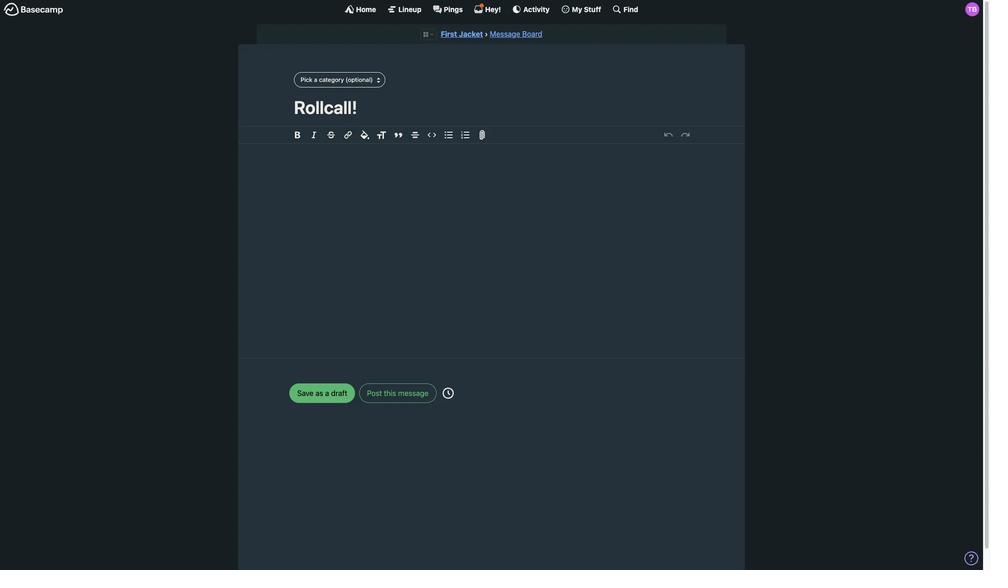 Task type: locate. For each thing, give the bounding box(es) containing it.
Type a title… text field
[[294, 97, 689, 118]]

a right as
[[325, 390, 329, 398]]

post this message
[[367, 390, 429, 398]]

first jacket
[[441, 30, 483, 38]]

activity link
[[512, 5, 550, 14]]

as
[[316, 390, 323, 398]]

pick a category (optional)
[[301, 76, 373, 83]]

category
[[319, 76, 344, 83]]

jacket
[[459, 30, 483, 38]]

home link
[[345, 5, 376, 14]]

switch accounts image
[[4, 2, 63, 17]]

0 vertical spatial a
[[314, 76, 317, 83]]

board
[[522, 30, 542, 38]]

first jacket link
[[441, 30, 483, 38]]

save as a draft button
[[289, 384, 355, 403]]

1 horizontal spatial a
[[325, 390, 329, 398]]

› message board
[[485, 30, 542, 38]]

lineup
[[399, 5, 422, 13]]

hey!
[[485, 5, 501, 13]]

this
[[384, 390, 396, 398]]

save
[[297, 390, 314, 398]]

a
[[314, 76, 317, 83], [325, 390, 329, 398]]

pick
[[301, 76, 312, 83]]

tyler black image
[[966, 2, 980, 16]]

1 vertical spatial a
[[325, 390, 329, 398]]

message
[[398, 390, 429, 398]]

a right pick
[[314, 76, 317, 83]]

(optional)
[[346, 76, 373, 83]]

hey! button
[[474, 3, 501, 14]]

post this message button
[[359, 384, 437, 403]]



Task type: describe. For each thing, give the bounding box(es) containing it.
my stuff button
[[561, 5, 601, 14]]

message
[[490, 30, 520, 38]]

›
[[485, 30, 488, 38]]

0 horizontal spatial a
[[314, 76, 317, 83]]

find button
[[613, 5, 638, 14]]

first
[[441, 30, 457, 38]]

save as a draft
[[297, 390, 347, 398]]

activity
[[524, 5, 550, 13]]

post
[[367, 390, 382, 398]]

stuff
[[584, 5, 601, 13]]

lineup link
[[387, 5, 422, 14]]

pings
[[444, 5, 463, 13]]

my
[[572, 5, 582, 13]]

schedule this to post later image
[[443, 388, 454, 399]]

home
[[356, 5, 376, 13]]

pick a category (optional) button
[[294, 72, 386, 88]]

pings button
[[433, 5, 463, 14]]

find
[[624, 5, 638, 13]]

main element
[[0, 0, 983, 18]]

Write away… text field
[[266, 144, 717, 347]]

message board link
[[490, 30, 542, 38]]

draft
[[331, 390, 347, 398]]

my stuff
[[572, 5, 601, 13]]



Task type: vqa. For each thing, say whether or not it's contained in the screenshot.
Find
yes



